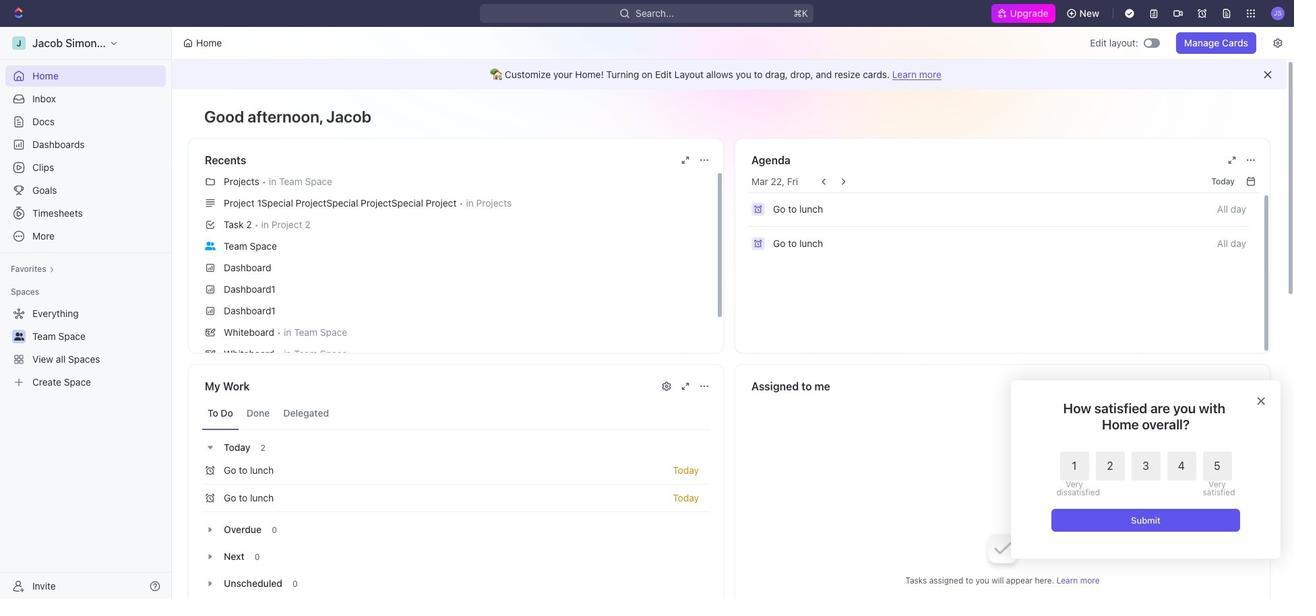 Task type: vqa. For each thing, say whether or not it's contained in the screenshot.
bottom user group 'image'
no



Task type: describe. For each thing, give the bounding box(es) containing it.
tree inside sidebar navigation
[[5, 303, 166, 394]]

sidebar navigation
[[0, 27, 175, 600]]

user group image
[[205, 242, 216, 250]]

jacob simon's workspace, , element
[[12, 36, 26, 50]]

user group image
[[14, 333, 24, 341]]



Task type: locate. For each thing, give the bounding box(es) containing it.
tree
[[5, 303, 166, 394]]

alert
[[172, 60, 1287, 90]]

tab list
[[202, 398, 710, 431]]

option group
[[1057, 452, 1232, 497]]

dialog
[[1011, 381, 1281, 559]]



